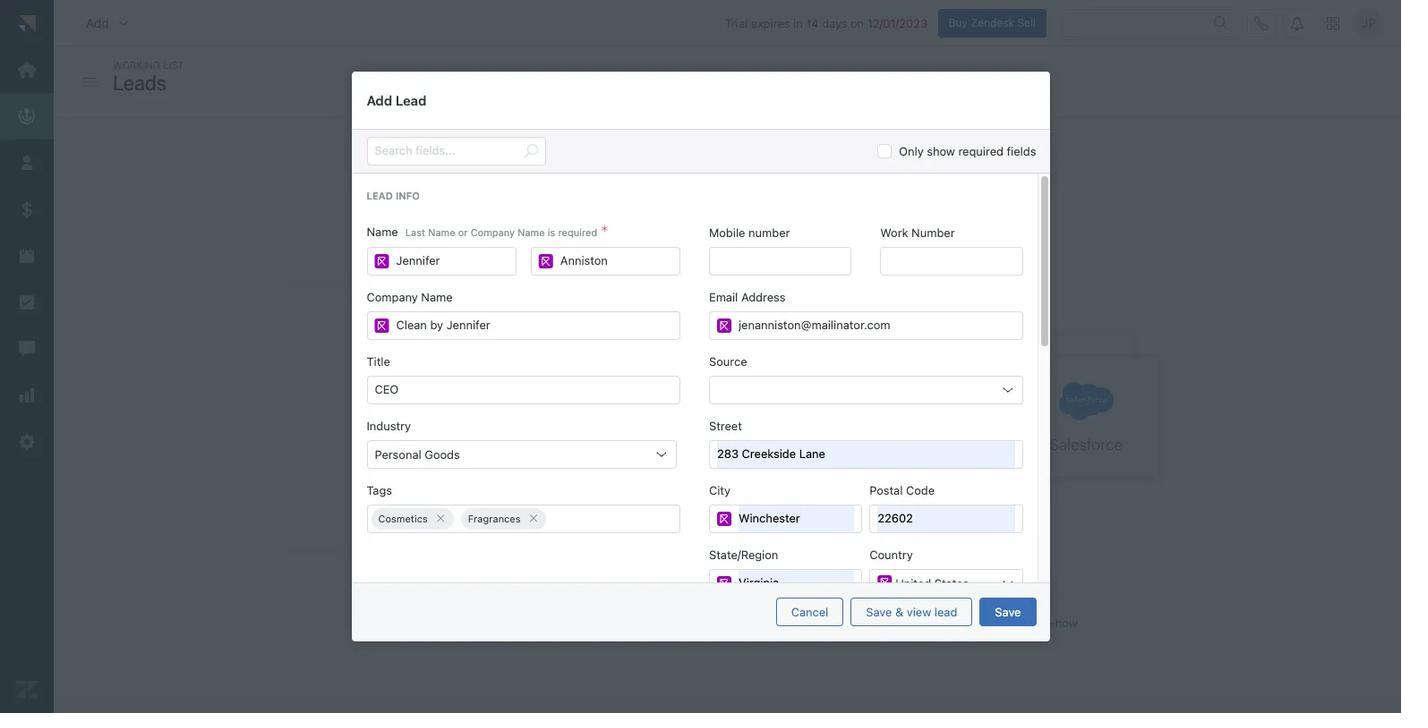 Task type: describe. For each thing, give the bounding box(es) containing it.
records.
[[920, 194, 964, 208]]

Postal Code field
[[878, 505, 1015, 532]]

12/01/2023
[[867, 16, 928, 30]]

1 vertical spatial new
[[487, 622, 510, 636]]

work number
[[880, 225, 955, 240]]

city
[[709, 483, 731, 497]]

state/region
[[709, 548, 778, 562]]

1 vertical spatial learn
[[379, 622, 409, 636]]

jp button
[[1355, 9, 1383, 37]]

zendesk
[[971, 16, 1015, 29]]

united states
[[896, 576, 969, 591]]

or, add your leads manually. show me how
[[849, 616, 1078, 631]]

and
[[781, 194, 802, 208]]

reach fill image for company name field
[[375, 318, 389, 333]]

0 horizontal spatial company
[[367, 290, 418, 304]]

reach fill image inside united states button
[[878, 575, 892, 590]]

zendesk image
[[15, 679, 39, 702]]

prospect
[[868, 194, 916, 208]]

country
[[870, 548, 913, 562]]

bell image
[[1290, 16, 1305, 30]]

buy zendesk sell
[[949, 16, 1036, 29]]

Company Name field
[[396, 312, 672, 339]]

to
[[621, 194, 632, 208]]

0 vertical spatial in
[[793, 16, 803, 30]]

zendesk products image
[[1327, 17, 1339, 29]]

1 vertical spatial lead
[[367, 190, 393, 201]]

lead info
[[367, 190, 420, 201]]

finding
[[447, 622, 484, 636]]

State/Region field
[[739, 570, 854, 597]]

Work Number field
[[888, 248, 1015, 274]]

save button
[[980, 598, 1036, 627]]

name last name or company name is required
[[367, 224, 597, 239]]

personal goods button
[[367, 440, 677, 469]]

add lead
[[367, 92, 427, 108]]

Email Address field
[[739, 312, 1015, 339]]

company name
[[367, 290, 453, 304]]

Street field
[[717, 441, 1015, 468]]

Search fields... field
[[375, 138, 516, 164]]

address
[[741, 290, 786, 304]]

add
[[866, 616, 886, 631]]

info
[[396, 190, 420, 201]]

reach fill image for the state/region field
[[717, 576, 732, 591]]

find new leads
[[451, 584, 532, 598]]

tags
[[367, 483, 392, 497]]

working
[[700, 212, 743, 227]]

14
[[806, 16, 819, 30]]

save & view lead button
[[851, 598, 973, 627]]

leads right your
[[917, 616, 946, 631]]

First Name field
[[396, 248, 508, 274]]

postal code
[[870, 483, 935, 497]]

united
[[896, 576, 931, 591]]

fields
[[1007, 144, 1036, 158]]

395
[[805, 194, 827, 208]]

Title field
[[375, 377, 672, 403]]

buy zendesk sell button
[[938, 9, 1047, 37]]

required inside name last name or company name is required
[[558, 226, 597, 238]]

working
[[113, 59, 160, 71]]

create targeted lead lists with access to over 20 million businesses and 395 million prospect records. or import the leads you're already working on. learn about
[[415, 194, 1040, 227]]

expires
[[751, 16, 790, 30]]

you're
[[620, 212, 654, 227]]

import my leads
[[920, 578, 1007, 592]]

City field
[[739, 505, 854, 532]]

already
[[657, 212, 697, 227]]

your
[[890, 616, 913, 631]]

about inside create targeted lead lists with access to over 20 million businesses and 395 million prospect records. or import the leads you're already working on. learn about
[[800, 212, 831, 227]]

states
[[935, 576, 969, 591]]

trial expires in 14 days on 12/01/2023
[[725, 16, 928, 30]]

code
[[906, 483, 935, 497]]

is
[[548, 226, 555, 238]]

1 vertical spatial in
[[699, 152, 717, 179]]

learn about finding new leads with reach
[[379, 622, 604, 636]]

number
[[912, 225, 955, 240]]

list
[[163, 59, 184, 71]]

bring
[[642, 152, 694, 179]]

buy
[[949, 16, 968, 29]]

cancel image
[[528, 513, 539, 525]]

work
[[880, 225, 908, 240]]

or
[[967, 194, 981, 208]]

days
[[822, 16, 847, 30]]

number
[[749, 225, 790, 240]]

import
[[984, 194, 1019, 208]]

only
[[899, 144, 924, 158]]

0 vertical spatial required
[[958, 144, 1004, 158]]

working list leads
[[113, 59, 184, 94]]

20
[[662, 194, 676, 208]]

save for save
[[995, 605, 1021, 619]]

reach fill image for last name field
[[539, 254, 553, 268]]

0 vertical spatial the
[[722, 152, 755, 179]]

asterisk image
[[601, 225, 608, 240]]

how
[[1055, 616, 1078, 631]]

email
[[709, 290, 738, 304]]

leads inside import my leads button
[[978, 578, 1007, 592]]



Task type: vqa. For each thing, say whether or not it's contained in the screenshot.
bottom "new"
yes



Task type: locate. For each thing, give the bounding box(es) containing it.
Last Name field
[[560, 248, 672, 274]]

lead left info on the top left of the page
[[367, 190, 393, 201]]

new right finding
[[487, 622, 510, 636]]

chevron down image
[[116, 16, 131, 30]]

0 horizontal spatial search image
[[523, 144, 538, 158]]

the right import
[[1022, 194, 1040, 208]]

save for save & view lead
[[866, 605, 892, 619]]

jp
[[1362, 15, 1376, 30]]

1 horizontal spatial save
[[995, 605, 1021, 619]]

million up already
[[680, 194, 715, 208]]

million right 395
[[830, 194, 865, 208]]

reach fill image
[[375, 254, 389, 268], [539, 254, 553, 268], [375, 318, 389, 333], [717, 318, 732, 333], [717, 512, 732, 526], [878, 575, 892, 590], [717, 576, 732, 591]]

sell
[[1018, 16, 1036, 29]]

in right bring
[[699, 152, 717, 179]]

cancel image
[[435, 513, 447, 525]]

name left is
[[518, 226, 545, 238]]

add left chevron down icon
[[86, 15, 109, 30]]

lead
[[503, 194, 526, 208], [935, 605, 957, 619]]

add for add lead
[[367, 92, 392, 108]]

save left "&"
[[866, 605, 892, 619]]

industry
[[367, 419, 411, 433]]

mobile
[[709, 225, 745, 240]]

1 horizontal spatial in
[[793, 16, 803, 30]]

leads inside 'find new leads' button
[[503, 584, 532, 598]]

company right or
[[471, 226, 515, 238]]

1 horizontal spatial million
[[830, 194, 865, 208]]

in left 14
[[793, 16, 803, 30]]

new inside button
[[478, 584, 500, 598]]

my
[[959, 578, 975, 592]]

0 vertical spatial add
[[86, 15, 109, 30]]

0 horizontal spatial lead
[[367, 190, 393, 201]]

search image left "calls" 'icon'
[[1214, 16, 1228, 30]]

leads
[[760, 152, 813, 179], [588, 212, 617, 227], [978, 578, 1007, 592], [503, 584, 532, 598], [917, 616, 946, 631], [513, 622, 542, 636]]

lead right 'view'
[[935, 605, 957, 619]]

1 vertical spatial company
[[367, 290, 418, 304]]

or,
[[849, 616, 863, 631]]

0 horizontal spatial required
[[558, 226, 597, 238]]

1 million from the left
[[680, 194, 715, 208]]

access
[[580, 194, 618, 208]]

personal goods
[[375, 447, 460, 462]]

add button
[[72, 5, 145, 41]]

1 horizontal spatial lead
[[396, 92, 427, 108]]

0 horizontal spatial million
[[680, 194, 715, 208]]

save & view lead
[[866, 605, 957, 619]]

0 vertical spatial lead
[[503, 194, 526, 208]]

learn
[[766, 212, 797, 227], [379, 622, 409, 636]]

leads down 'find new leads' button
[[513, 622, 542, 636]]

new right find
[[478, 584, 500, 598]]

lead up search fields... field
[[396, 92, 427, 108]]

reach fill image down state/region
[[717, 576, 732, 591]]

mobile number
[[709, 225, 790, 240]]

name
[[367, 224, 398, 239], [428, 226, 455, 238], [518, 226, 545, 238], [421, 290, 453, 304]]

required right is
[[558, 226, 597, 238]]

required
[[958, 144, 1004, 158], [558, 226, 597, 238]]

1 horizontal spatial add
[[367, 92, 392, 108]]

create
[[415, 194, 451, 208]]

cancel
[[791, 605, 829, 619]]

only show required fields
[[899, 144, 1036, 158]]

add for add
[[86, 15, 109, 30]]

million
[[680, 194, 715, 208], [830, 194, 865, 208]]

reach fill image down email
[[717, 318, 732, 333]]

reach fill image for city field
[[717, 512, 732, 526]]

view
[[907, 605, 931, 619]]

last
[[405, 226, 425, 238]]

1 horizontal spatial search image
[[1214, 16, 1228, 30]]

with inside create targeted lead lists with access to over 20 million businesses and 395 million prospect records. or import the leads you're already working on. learn about
[[554, 194, 577, 208]]

name left last
[[367, 224, 398, 239]]

on
[[851, 16, 864, 30]]

bring in the leads
[[642, 152, 813, 179]]

goods
[[425, 447, 460, 462]]

reach fill image up title at the left of page
[[375, 318, 389, 333]]

reach fill image down city
[[717, 512, 732, 526]]

united states button
[[870, 569, 1023, 598]]

1 horizontal spatial learn
[[766, 212, 797, 227]]

0 horizontal spatial learn
[[379, 622, 409, 636]]

1 vertical spatial lead
[[935, 605, 957, 619]]

lead inside create targeted lead lists with access to over 20 million businesses and 395 million prospect records. or import the leads you're already working on. learn about
[[503, 194, 526, 208]]

0 horizontal spatial lead
[[503, 194, 526, 208]]

the inside create targeted lead lists with access to over 20 million businesses and 395 million prospect records. or import the leads you're already working on. learn about
[[1022, 194, 1040, 208]]

the
[[722, 152, 755, 179], [1022, 194, 1040, 208]]

reach
[[571, 622, 604, 636]]

0 vertical spatial lead
[[396, 92, 427, 108]]

required right show
[[958, 144, 1004, 158]]

show me how link
[[1003, 616, 1078, 631]]

learn left finding
[[379, 622, 409, 636]]

1 horizontal spatial about
[[800, 212, 831, 227]]

add inside add button
[[86, 15, 109, 30]]

find
[[451, 584, 474, 598]]

None field
[[554, 505, 676, 532]]

1 save from the left
[[866, 605, 892, 619]]

fragrances
[[468, 513, 521, 525]]

the up businesses
[[722, 152, 755, 179]]

calls image
[[1254, 16, 1269, 30]]

0 vertical spatial new
[[478, 584, 500, 598]]

cancel button
[[776, 598, 844, 627]]

with
[[554, 194, 577, 208], [545, 622, 568, 636]]

source
[[709, 354, 747, 368]]

trial
[[725, 16, 748, 30]]

learn inside create targeted lead lists with access to over 20 million businesses and 395 million prospect records. or import the leads you're already working on. learn about
[[766, 212, 797, 227]]

new
[[478, 584, 500, 598], [487, 622, 510, 636]]

reach fill image down country
[[878, 575, 892, 590]]

in
[[793, 16, 803, 30], [699, 152, 717, 179]]

lead inside save & view lead button
[[935, 605, 957, 619]]

street
[[709, 419, 742, 433]]

Mobile number field
[[717, 248, 844, 274]]

leads up the and
[[760, 152, 813, 179]]

show
[[1003, 616, 1032, 631]]

add up search fields... field
[[367, 92, 392, 108]]

leads inside create targeted lead lists with access to over 20 million businesses and 395 million prospect records. or import the leads you're already working on. learn about
[[588, 212, 617, 227]]

learn down the and
[[766, 212, 797, 227]]

company
[[471, 226, 515, 238], [367, 290, 418, 304]]

leads down 'access' at the top left
[[588, 212, 617, 227]]

search image
[[1214, 16, 1228, 30], [523, 144, 538, 158]]

save
[[866, 605, 892, 619], [995, 605, 1021, 619]]

0 vertical spatial with
[[554, 194, 577, 208]]

1 vertical spatial search image
[[523, 144, 538, 158]]

0 horizontal spatial the
[[722, 152, 755, 179]]

about down 395
[[800, 212, 831, 227]]

0 horizontal spatial about
[[413, 622, 444, 636]]

0 vertical spatial about
[[800, 212, 831, 227]]

leads
[[113, 70, 167, 94]]

1 horizontal spatial the
[[1022, 194, 1040, 208]]

reach fill image down is
[[539, 254, 553, 268]]

on.
[[746, 212, 763, 227]]

cosmetics
[[378, 513, 428, 525]]

0 horizontal spatial in
[[699, 152, 717, 179]]

2 million from the left
[[830, 194, 865, 208]]

reach fill image for the first name field
[[375, 254, 389, 268]]

0 horizontal spatial add
[[86, 15, 109, 30]]

with left reach
[[545, 622, 568, 636]]

about left finding
[[413, 622, 444, 636]]

save left the me
[[995, 605, 1021, 619]]

businesses
[[718, 194, 778, 208]]

finding new leads with reach link
[[447, 622, 604, 637]]

company inside name last name or company name is required
[[471, 226, 515, 238]]

leads right my
[[978, 578, 1007, 592]]

0 horizontal spatial save
[[866, 605, 892, 619]]

import my leads button
[[905, 571, 1022, 600]]

1 vertical spatial required
[[558, 226, 597, 238]]

2 save from the left
[[995, 605, 1021, 619]]

title
[[367, 354, 390, 368]]

company up title at the left of page
[[367, 290, 418, 304]]

leads up finding new leads with reach link
[[503, 584, 532, 598]]

lead
[[396, 92, 427, 108], [367, 190, 393, 201]]

1 horizontal spatial company
[[471, 226, 515, 238]]

lead left lists
[[503, 194, 526, 208]]

1 vertical spatial with
[[545, 622, 568, 636]]

0 vertical spatial learn
[[766, 212, 797, 227]]

email address
[[709, 290, 786, 304]]

&
[[895, 605, 904, 619]]

search image up lists
[[523, 144, 538, 158]]

show
[[927, 144, 955, 158]]

name left or
[[428, 226, 455, 238]]

1 vertical spatial about
[[413, 622, 444, 636]]

1 horizontal spatial required
[[958, 144, 1004, 158]]

1 vertical spatial the
[[1022, 194, 1040, 208]]

lists
[[530, 194, 551, 208]]

personal
[[375, 447, 421, 462]]

reach fill image up "company name"
[[375, 254, 389, 268]]

add
[[86, 15, 109, 30], [367, 92, 392, 108]]

manually.
[[949, 616, 1000, 631]]

0 vertical spatial search image
[[1214, 16, 1228, 30]]

0 vertical spatial company
[[471, 226, 515, 238]]

1 vertical spatial add
[[367, 92, 392, 108]]

postal
[[870, 483, 903, 497]]

over
[[635, 194, 659, 208]]

me
[[1036, 616, 1052, 631]]

import
[[920, 578, 955, 592]]

reach fill image for email address field
[[717, 318, 732, 333]]

name down the first name field
[[421, 290, 453, 304]]

1 horizontal spatial lead
[[935, 605, 957, 619]]

find new leads button
[[436, 577, 547, 605]]

with right lists
[[554, 194, 577, 208]]



